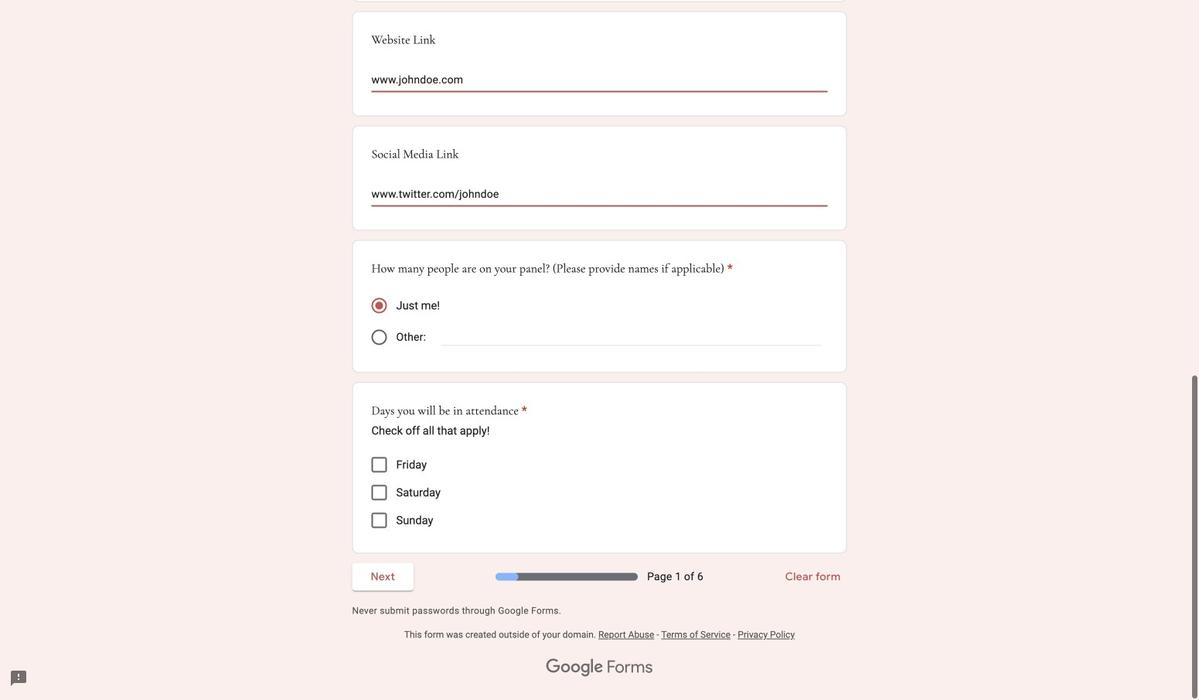Task type: locate. For each thing, give the bounding box(es) containing it.
None radio
[[372, 330, 387, 345]]

required question element
[[725, 259, 733, 278], [519, 402, 528, 420]]

saturday image
[[373, 487, 386, 499]]

None text field
[[372, 72, 828, 91], [372, 187, 828, 205], [372, 72, 828, 91], [372, 187, 828, 205]]

0 vertical spatial required question element
[[725, 259, 733, 278]]

1 vertical spatial required question element
[[519, 402, 528, 420]]

sunday image
[[373, 515, 386, 527]]

0 horizontal spatial required question element
[[519, 402, 528, 420]]

0 vertical spatial heading
[[372, 259, 733, 278]]

progress bar
[[496, 574, 638, 581]]

heading
[[372, 259, 733, 278], [372, 402, 528, 420]]

1 heading from the top
[[372, 259, 733, 278]]

required question element for 2nd heading from the bottom of the page
[[725, 259, 733, 278]]

1 vertical spatial heading
[[372, 402, 528, 420]]

report a problem to google image
[[9, 670, 28, 689]]

1 horizontal spatial required question element
[[725, 259, 733, 278]]

list
[[352, 0, 848, 554], [372, 451, 828, 535]]

Just me! radio
[[372, 298, 387, 314]]

just me! image
[[376, 302, 383, 310]]

Saturday checkbox
[[372, 485, 387, 501]]

2 heading from the top
[[372, 402, 528, 420]]



Task type: describe. For each thing, give the bounding box(es) containing it.
Friday checkbox
[[372, 458, 387, 473]]

friday image
[[373, 459, 386, 471]]

google image
[[547, 659, 604, 678]]

Other response text field
[[442, 328, 822, 345]]

Sunday checkbox
[[372, 513, 387, 529]]

required question element for first heading from the bottom of the page
[[519, 402, 528, 420]]



Task type: vqa. For each thing, say whether or not it's contained in the screenshot.
playful in the the Class notes Playful
no



